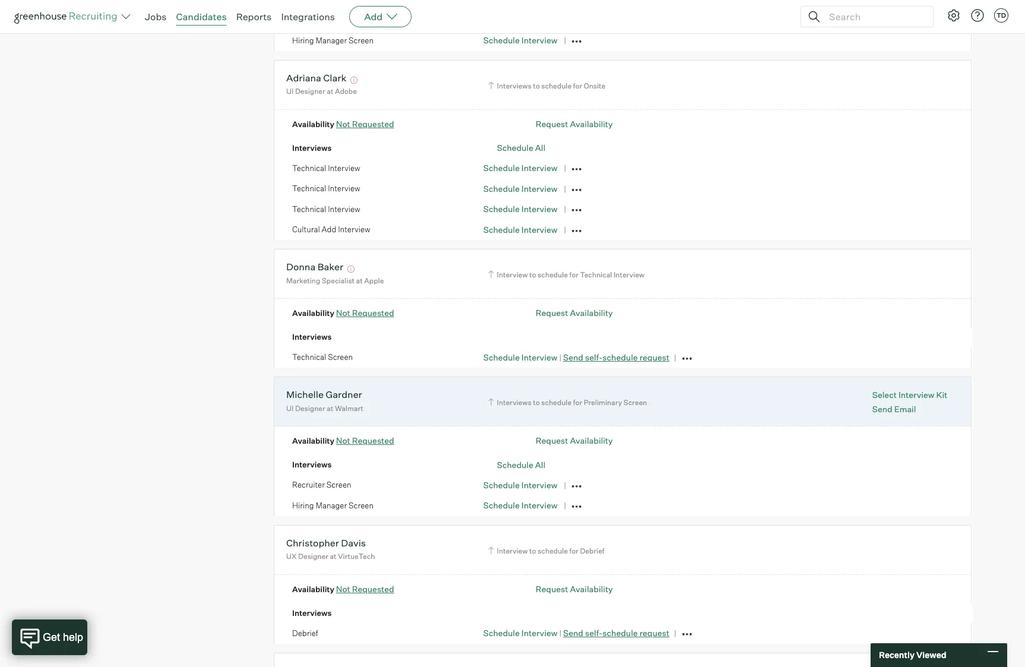 Task type: vqa. For each thing, say whether or not it's contained in the screenshot.
TEST (19) Interview to schedule for Debrief's "for"
no



Task type: locate. For each thing, give the bounding box(es) containing it.
2 vertical spatial technical interview
[[292, 204, 360, 214]]

3 requested from the top
[[352, 436, 394, 446]]

manager for second schedule interview link from the bottom of the page
[[316, 501, 347, 510]]

schedule interview link
[[483, 35, 558, 45], [483, 163, 558, 173], [483, 184, 558, 194], [483, 204, 558, 214], [483, 224, 558, 235], [483, 352, 558, 362], [483, 480, 558, 490], [483, 500, 558, 511], [483, 628, 558, 638]]

not requested button for debrief
[[336, 584, 394, 594]]

not for recruiter screen
[[336, 436, 350, 446]]

donna baker link
[[286, 261, 343, 275]]

request availability button down interviews to schedule for preliminary screen
[[536, 436, 613, 446]]

not requested button down walmart
[[336, 436, 394, 446]]

request availability down the onsite at top
[[536, 119, 613, 129]]

2 not from the top
[[336, 308, 350, 318]]

request availability button
[[536, 119, 613, 129], [536, 308, 613, 318], [536, 436, 613, 446], [536, 584, 613, 594]]

1 schedule all from the top
[[497, 143, 545, 153]]

send inside select interview kit send email
[[872, 404, 893, 414]]

1 request availability from the top
[[536, 119, 613, 129]]

technical for second schedule interview link from the top of the page
[[292, 163, 326, 173]]

1 vertical spatial technical interview
[[292, 184, 360, 193]]

not requested button
[[336, 119, 394, 129], [336, 308, 394, 318], [336, 436, 394, 446], [336, 584, 394, 594]]

availability not requested
[[292, 119, 394, 129], [292, 308, 394, 318], [292, 436, 394, 446], [292, 584, 394, 594]]

self-
[[585, 352, 603, 362], [585, 628, 603, 638]]

requested for debrief
[[352, 584, 394, 594]]

michelle gardner link
[[286, 389, 362, 402]]

1 request from the top
[[640, 352, 670, 362]]

1 schedule interview | send self-schedule request from the top
[[483, 352, 670, 362]]

apple
[[364, 276, 384, 285]]

self- for debrief
[[585, 628, 603, 638]]

request availability down interviews to schedule for preliminary screen
[[536, 436, 613, 446]]

schedule all for technical interview
[[497, 143, 545, 153]]

send
[[563, 352, 583, 362], [872, 404, 893, 414], [563, 628, 583, 638]]

1 all from the top
[[535, 143, 545, 153]]

1 vertical spatial |
[[559, 629, 562, 638]]

6 schedule interview from the top
[[483, 480, 558, 490]]

0 vertical spatial debrief
[[580, 546, 605, 555]]

to for technical screen
[[529, 270, 536, 279]]

ui down 'michelle'
[[286, 404, 294, 413]]

1 vertical spatial send
[[872, 404, 893, 414]]

1 vertical spatial hiring manager screen
[[292, 501, 374, 510]]

at
[[327, 87, 333, 96], [356, 276, 363, 285], [327, 404, 333, 413], [330, 552, 336, 561]]

1 vertical spatial ui
[[286, 404, 294, 413]]

requested
[[352, 119, 394, 129], [352, 308, 394, 318], [352, 436, 394, 446], [352, 584, 394, 594]]

designer down adriana clark link on the left top of page
[[295, 87, 325, 96]]

recruiter right reports link in the left of the page
[[292, 15, 325, 25]]

1 vertical spatial recruiter
[[292, 480, 325, 490]]

3 not from the top
[[336, 436, 350, 446]]

1 technical interview from the top
[[292, 163, 360, 173]]

candidates link
[[176, 11, 227, 23]]

2 self- from the top
[[585, 628, 603, 638]]

all
[[535, 143, 545, 153], [535, 460, 545, 470]]

integrations
[[281, 11, 335, 23]]

0 vertical spatial send
[[563, 352, 583, 362]]

reports link
[[236, 11, 272, 23]]

0 vertical spatial recruiter
[[292, 15, 325, 25]]

0 vertical spatial ui
[[286, 87, 294, 96]]

ui down adriana on the top left of page
[[286, 87, 294, 96]]

1 availability not requested from the top
[[292, 119, 394, 129]]

donna baker has been in technical interview for more than 14 days image
[[346, 266, 356, 273]]

to
[[533, 81, 540, 90], [529, 270, 536, 279], [533, 398, 540, 407], [529, 546, 536, 555]]

schedule interview | send self-schedule request for technical screen
[[483, 352, 670, 362]]

michelle
[[286, 389, 324, 401]]

recruiter screen
[[292, 15, 351, 25], [292, 480, 351, 490]]

request down interviews to schedule for preliminary screen link
[[536, 436, 568, 446]]

4 request from the top
[[536, 584, 568, 594]]

send self-schedule request link
[[563, 352, 670, 362], [563, 628, 670, 638]]

schedule all link for hiring manager screen
[[497, 460, 545, 470]]

request availability down interview to schedule for debrief
[[536, 584, 613, 594]]

request availability
[[536, 119, 613, 129], [536, 308, 613, 318], [536, 436, 613, 446], [536, 584, 613, 594]]

schedule interview
[[483, 35, 558, 45], [483, 163, 558, 173], [483, 184, 558, 194], [483, 204, 558, 214], [483, 224, 558, 235], [483, 480, 558, 490], [483, 500, 558, 511]]

request
[[536, 119, 568, 129], [536, 308, 568, 318], [536, 436, 568, 446], [536, 584, 568, 594]]

not down adobe at the left top of the page
[[336, 119, 350, 129]]

1 vertical spatial send self-schedule request link
[[563, 628, 670, 638]]

1 schedule interview from the top
[[483, 35, 558, 45]]

1 schedule all link from the top
[[497, 143, 545, 153]]

requested for recruiter screen
[[352, 436, 394, 446]]

availability not requested down virtuetech
[[292, 584, 394, 594]]

4 availability not requested from the top
[[292, 584, 394, 594]]

not requested button for technical interview
[[336, 119, 394, 129]]

adobe
[[335, 87, 357, 96]]

1 vertical spatial manager
[[316, 501, 347, 510]]

schedule interview for 3rd schedule interview link from the bottom
[[483, 480, 558, 490]]

walmart
[[335, 404, 363, 413]]

cultural add interview
[[292, 225, 370, 234]]

1 | from the top
[[559, 353, 562, 362]]

designer down 'michelle'
[[295, 404, 325, 413]]

virtuetech
[[338, 552, 375, 561]]

request down interview to schedule for technical interview link
[[536, 308, 568, 318]]

screen
[[327, 15, 351, 25], [349, 36, 374, 45], [328, 353, 353, 362], [624, 398, 647, 407], [327, 480, 351, 490], [349, 501, 374, 510]]

recruiter screen up christopher
[[292, 480, 351, 490]]

recruiter screen up adriana clark on the top of page
[[292, 15, 351, 25]]

2 schedule all from the top
[[497, 460, 545, 470]]

1 vertical spatial hiring
[[292, 501, 314, 510]]

not down walmart
[[336, 436, 350, 446]]

3 schedule interview from the top
[[483, 184, 558, 194]]

0 vertical spatial hiring
[[292, 36, 314, 45]]

1 schedule interview link from the top
[[483, 35, 558, 45]]

availability not requested down walmart
[[292, 436, 394, 446]]

schedule interview for 9th schedule interview link from the bottom of the page
[[483, 35, 558, 45]]

specialist
[[322, 276, 355, 285]]

not down virtuetech
[[336, 584, 350, 594]]

request availability for recruiter screen
[[536, 436, 613, 446]]

0 vertical spatial recruiter screen
[[292, 15, 351, 25]]

1 request from the top
[[536, 119, 568, 129]]

not down specialist
[[336, 308, 350, 318]]

0 vertical spatial add
[[364, 11, 383, 23]]

schedule all link for technical interview
[[497, 143, 545, 153]]

2 request from the top
[[536, 308, 568, 318]]

3 request availability button from the top
[[536, 436, 613, 446]]

7 schedule interview from the top
[[483, 500, 558, 511]]

preliminary
[[584, 398, 622, 407]]

designer inside michelle gardner ui designer at walmart
[[295, 404, 325, 413]]

donna baker
[[286, 261, 343, 273]]

at down christopher davis link
[[330, 552, 336, 561]]

not requested button down adobe at the left top of the page
[[336, 119, 394, 129]]

0 vertical spatial technical interview
[[292, 163, 360, 173]]

adriana
[[286, 72, 321, 84]]

2 schedule all link from the top
[[497, 460, 545, 470]]

davis
[[341, 537, 366, 549]]

1 vertical spatial schedule all link
[[497, 460, 545, 470]]

1 vertical spatial add
[[322, 225, 336, 234]]

hiring manager screen
[[292, 36, 374, 45], [292, 501, 374, 510]]

schedule
[[541, 81, 572, 90], [538, 270, 568, 279], [603, 352, 638, 362], [541, 398, 572, 407], [538, 546, 568, 555], [603, 628, 638, 638]]

schedule all link
[[497, 143, 545, 153], [497, 460, 545, 470]]

schedule interview | send self-schedule request for debrief
[[483, 628, 670, 638]]

1 vertical spatial all
[[535, 460, 545, 470]]

designer
[[295, 87, 325, 96], [295, 404, 325, 413], [298, 552, 328, 561]]

1 hiring from the top
[[292, 36, 314, 45]]

interview to schedule for debrief
[[497, 546, 605, 555]]

requested down adobe at the left top of the page
[[352, 119, 394, 129]]

1 not from the top
[[336, 119, 350, 129]]

requested down virtuetech
[[352, 584, 394, 594]]

4 request availability from the top
[[536, 584, 613, 594]]

add
[[364, 11, 383, 23], [322, 225, 336, 234]]

0 vertical spatial manager
[[316, 36, 347, 45]]

1 recruiter screen from the top
[[292, 15, 351, 25]]

schedule interview | send self-schedule request
[[483, 352, 670, 362], [483, 628, 670, 638]]

not requested button down apple
[[336, 308, 394, 318]]

0 vertical spatial all
[[535, 143, 545, 153]]

request availability button down the onsite at top
[[536, 119, 613, 129]]

interview inside select interview kit send email
[[899, 390, 935, 400]]

2 technical interview from the top
[[292, 184, 360, 193]]

marketing specialist at apple
[[286, 276, 384, 285]]

configure image
[[947, 8, 961, 23]]

hiring manager screen down integrations
[[292, 36, 374, 45]]

designer down christopher
[[298, 552, 328, 561]]

1 self- from the top
[[585, 352, 603, 362]]

2 vertical spatial designer
[[298, 552, 328, 561]]

4 schedule interview link from the top
[[483, 204, 558, 214]]

request availability for technical screen
[[536, 308, 613, 318]]

3 request from the top
[[536, 436, 568, 446]]

availability
[[570, 119, 613, 129], [292, 119, 334, 129], [570, 308, 613, 318], [292, 309, 334, 318], [570, 436, 613, 446], [292, 436, 334, 446], [570, 584, 613, 594], [292, 584, 334, 594]]

hiring
[[292, 36, 314, 45], [292, 501, 314, 510]]

availability not requested down specialist
[[292, 308, 394, 318]]

christopher
[[286, 537, 339, 549]]

2 request availability button from the top
[[536, 308, 613, 318]]

for
[[573, 81, 582, 90], [570, 270, 579, 279], [573, 398, 582, 407], [570, 546, 579, 555]]

2 schedule interview link from the top
[[483, 163, 558, 173]]

2 requested from the top
[[352, 308, 394, 318]]

|
[[559, 353, 562, 362], [559, 629, 562, 638]]

3 technical interview from the top
[[292, 204, 360, 214]]

0 vertical spatial schedule interview | send self-schedule request
[[483, 352, 670, 362]]

3 not requested button from the top
[[336, 436, 394, 446]]

| for technical screen
[[559, 353, 562, 362]]

1 vertical spatial self-
[[585, 628, 603, 638]]

candidates
[[176, 11, 227, 23]]

manager
[[316, 36, 347, 45], [316, 501, 347, 510]]

1 vertical spatial designer
[[295, 404, 325, 413]]

interviews to schedule for preliminary screen link
[[486, 397, 650, 408]]

request for technical screen
[[536, 308, 568, 318]]

0 vertical spatial schedule all
[[497, 143, 545, 153]]

schedule for debrief
[[538, 546, 568, 555]]

interview to schedule for technical interview link
[[486, 269, 648, 280]]

4 not requested button from the top
[[336, 584, 394, 594]]

baker
[[318, 261, 343, 273]]

2 request availability from the top
[[536, 308, 613, 318]]

request for debrief
[[640, 628, 670, 638]]

8 schedule interview link from the top
[[483, 500, 558, 511]]

0 vertical spatial schedule all link
[[497, 143, 545, 153]]

1 manager from the top
[[316, 36, 347, 45]]

interview to schedule for technical interview
[[497, 270, 645, 279]]

2 ui from the top
[[286, 404, 294, 413]]

schedule interview for second schedule interview link from the top of the page
[[483, 163, 558, 173]]

request
[[640, 352, 670, 362], [640, 628, 670, 638]]

0 vertical spatial hiring manager screen
[[292, 36, 374, 45]]

schedule all
[[497, 143, 545, 153], [497, 460, 545, 470]]

not for technical screen
[[336, 308, 350, 318]]

send for debrief
[[563, 628, 583, 638]]

requested down walmart
[[352, 436, 394, 446]]

at down michelle gardner link
[[327, 404, 333, 413]]

recruiter up christopher
[[292, 480, 325, 490]]

availability not requested down adobe at the left top of the page
[[292, 119, 394, 129]]

request availability down interview to schedule for technical interview
[[536, 308, 613, 318]]

2 manager from the top
[[316, 501, 347, 510]]

recently
[[879, 650, 915, 660]]

0 vertical spatial self-
[[585, 352, 603, 362]]

schedule
[[483, 35, 520, 45], [497, 143, 533, 153], [483, 163, 520, 173], [483, 184, 520, 194], [483, 204, 520, 214], [483, 224, 520, 235], [483, 352, 520, 362], [497, 460, 533, 470], [483, 480, 520, 490], [483, 500, 520, 511], [483, 628, 520, 638]]

2 schedule interview from the top
[[483, 163, 558, 173]]

manager for 9th schedule interview link from the bottom of the page
[[316, 36, 347, 45]]

0 vertical spatial |
[[559, 353, 562, 362]]

hiring manager screen up christopher davis link
[[292, 501, 374, 510]]

for for debrief
[[570, 546, 579, 555]]

3 request availability from the top
[[536, 436, 613, 446]]

schedule interview for third schedule interview link
[[483, 184, 558, 194]]

1 vertical spatial schedule all
[[497, 460, 545, 470]]

request down interviews to schedule for onsite
[[536, 119, 568, 129]]

2 send self-schedule request link from the top
[[563, 628, 670, 638]]

technical interview
[[292, 163, 360, 173], [292, 184, 360, 193], [292, 204, 360, 214]]

1 not requested button from the top
[[336, 119, 394, 129]]

integrations link
[[281, 11, 335, 23]]

requested down apple
[[352, 308, 394, 318]]

not
[[336, 119, 350, 129], [336, 308, 350, 318], [336, 436, 350, 446], [336, 584, 350, 594]]

not requested button for technical screen
[[336, 308, 394, 318]]

clark
[[323, 72, 347, 84]]

recruiter
[[292, 15, 325, 25], [292, 480, 325, 490]]

1 horizontal spatial add
[[364, 11, 383, 23]]

0 vertical spatial request
[[640, 352, 670, 362]]

availability down interview to schedule for technical interview
[[570, 308, 613, 318]]

availability not requested for technical interview
[[292, 119, 394, 129]]

1 vertical spatial recruiter screen
[[292, 480, 351, 490]]

1 send self-schedule request link from the top
[[563, 352, 670, 362]]

request availability button down interview to schedule for debrief
[[536, 584, 613, 594]]

not requested button down virtuetech
[[336, 584, 394, 594]]

availability not requested for technical screen
[[292, 308, 394, 318]]

availability down preliminary
[[570, 436, 613, 446]]

not requested button for recruiter screen
[[336, 436, 394, 446]]

2 request from the top
[[640, 628, 670, 638]]

4 requested from the top
[[352, 584, 394, 594]]

4 schedule interview from the top
[[483, 204, 558, 214]]

request availability button down interview to schedule for technical interview
[[536, 308, 613, 318]]

schedule interview for fifth schedule interview link from the bottom of the page
[[483, 224, 558, 235]]

hiring up christopher
[[292, 501, 314, 510]]

debrief
[[580, 546, 605, 555], [292, 628, 318, 638]]

manager up christopher davis link
[[316, 501, 347, 510]]

3 availability not requested from the top
[[292, 436, 394, 446]]

2 schedule interview | send self-schedule request from the top
[[483, 628, 670, 638]]

at down donna baker has been in technical interview for more than 14 days icon
[[356, 276, 363, 285]]

2 vertical spatial send
[[563, 628, 583, 638]]

2 all from the top
[[535, 460, 545, 470]]

availability down ux
[[292, 584, 334, 594]]

interview
[[522, 35, 558, 45], [522, 163, 558, 173], [328, 163, 360, 173], [522, 184, 558, 194], [328, 184, 360, 193], [522, 204, 558, 214], [328, 204, 360, 214], [522, 224, 558, 235], [338, 225, 370, 234], [497, 270, 528, 279], [614, 270, 645, 279], [522, 352, 558, 362], [899, 390, 935, 400], [522, 480, 558, 490], [522, 500, 558, 511], [497, 546, 528, 555], [522, 628, 558, 638]]

interviews to schedule for preliminary screen
[[497, 398, 647, 407]]

request down interview to schedule for debrief
[[536, 584, 568, 594]]

designer inside christopher davis ux designer at virtuetech
[[298, 552, 328, 561]]

designer for michelle
[[295, 404, 325, 413]]

2 not requested button from the top
[[336, 308, 394, 318]]

2 | from the top
[[559, 629, 562, 638]]

4 request availability button from the top
[[536, 584, 613, 594]]

0 vertical spatial send self-schedule request link
[[563, 352, 670, 362]]

schedule interview for 6th schedule interview link from the bottom
[[483, 204, 558, 214]]

1 vertical spatial schedule interview | send self-schedule request
[[483, 628, 670, 638]]

technical
[[292, 163, 326, 173], [292, 184, 326, 193], [292, 204, 326, 214], [580, 270, 612, 279], [292, 353, 326, 362]]

manager down integrations
[[316, 36, 347, 45]]

2 availability not requested from the top
[[292, 308, 394, 318]]

requested for technical interview
[[352, 119, 394, 129]]

1 requested from the top
[[352, 119, 394, 129]]

1 vertical spatial request
[[640, 628, 670, 638]]

1 request availability button from the top
[[536, 119, 613, 129]]

hiring down integrations
[[292, 36, 314, 45]]

technical for 6th schedule interview link from the bottom
[[292, 204, 326, 214]]

0 horizontal spatial debrief
[[292, 628, 318, 638]]

9 schedule interview link from the top
[[483, 628, 558, 638]]

| for debrief
[[559, 629, 562, 638]]

interviews
[[497, 81, 532, 90], [292, 143, 332, 153], [292, 332, 332, 342], [497, 398, 532, 407], [292, 460, 332, 470], [292, 608, 332, 618]]

designer for christopher
[[298, 552, 328, 561]]

for for technical screen
[[570, 270, 579, 279]]

adriana clark has been in onsite for more than 21 days image
[[349, 77, 359, 84]]

4 not from the top
[[336, 584, 350, 594]]

ui
[[286, 87, 294, 96], [286, 404, 294, 413]]

send email link
[[872, 403, 948, 415]]

request availability for debrief
[[536, 584, 613, 594]]

5 schedule interview from the top
[[483, 224, 558, 235]]

Search text field
[[826, 8, 923, 25]]



Task type: describe. For each thing, give the bounding box(es) containing it.
christopher davis link
[[286, 537, 366, 551]]

ux
[[286, 552, 297, 561]]

gardner
[[326, 389, 362, 401]]

marketing
[[286, 276, 320, 285]]

technical screen
[[292, 353, 353, 362]]

all for technical interview
[[535, 143, 545, 153]]

schedule for technical
[[538, 270, 568, 279]]

3 schedule interview link from the top
[[483, 184, 558, 194]]

select interview kit send email
[[872, 390, 948, 414]]

interview to schedule for debrief link
[[486, 545, 608, 556]]

self- for technical screen
[[585, 352, 603, 362]]

select
[[872, 390, 897, 400]]

7 schedule interview link from the top
[[483, 480, 558, 490]]

request availability button for recruiter screen
[[536, 436, 613, 446]]

0 horizontal spatial add
[[322, 225, 336, 234]]

send self-schedule request link for technical screen
[[563, 352, 670, 362]]

availability down the onsite at top
[[570, 119, 613, 129]]

donna
[[286, 261, 316, 273]]

at down clark
[[327, 87, 333, 96]]

ui inside michelle gardner ui designer at walmart
[[286, 404, 294, 413]]

kit
[[936, 390, 948, 400]]

availability down marketing
[[292, 309, 334, 318]]

td button
[[992, 6, 1011, 25]]

not for technical interview
[[336, 119, 350, 129]]

adriana clark link
[[286, 72, 347, 85]]

to for debrief
[[529, 546, 536, 555]]

send self-schedule request link for debrief
[[563, 628, 670, 638]]

interviews to schedule for onsite link
[[486, 80, 609, 91]]

select interview kit link
[[872, 389, 948, 401]]

6 schedule interview link from the top
[[483, 352, 558, 362]]

viewed
[[917, 650, 947, 660]]

request availability button for technical interview
[[536, 119, 613, 129]]

reports
[[236, 11, 272, 23]]

all for hiring manager screen
[[535, 460, 545, 470]]

adriana clark
[[286, 72, 347, 84]]

2 recruiter from the top
[[292, 480, 325, 490]]

greenhouse recruiting image
[[14, 10, 121, 24]]

request availability for technical interview
[[536, 119, 613, 129]]

5 schedule interview link from the top
[[483, 224, 558, 235]]

onsite
[[584, 81, 606, 90]]

request for technical screen
[[640, 352, 670, 362]]

to for technical interview
[[533, 81, 540, 90]]

td
[[997, 11, 1006, 20]]

td button
[[994, 8, 1009, 23]]

schedule for preliminary
[[541, 398, 572, 407]]

at inside christopher davis ux designer at virtuetech
[[330, 552, 336, 561]]

1 recruiter from the top
[[292, 15, 325, 25]]

technical for 4th schedule interview link from the bottom of the page
[[292, 353, 326, 362]]

2 recruiter screen from the top
[[292, 480, 351, 490]]

not for debrief
[[336, 584, 350, 594]]

availability not requested for debrief
[[292, 584, 394, 594]]

1 vertical spatial debrief
[[292, 628, 318, 638]]

ui designer at adobe
[[286, 87, 357, 96]]

at inside michelle gardner ui designer at walmart
[[327, 404, 333, 413]]

availability down ui designer at adobe
[[292, 119, 334, 129]]

schedule all for hiring manager screen
[[497, 460, 545, 470]]

0 vertical spatial designer
[[295, 87, 325, 96]]

2 hiring from the top
[[292, 501, 314, 510]]

michelle gardner ui designer at walmart
[[286, 389, 363, 413]]

recently viewed
[[879, 650, 947, 660]]

request for technical interview
[[536, 119, 568, 129]]

request for debrief
[[536, 584, 568, 594]]

availability not requested for recruiter screen
[[292, 436, 394, 446]]

1 hiring manager screen from the top
[[292, 36, 374, 45]]

add button
[[349, 6, 412, 27]]

cultural
[[292, 225, 320, 234]]

jobs
[[145, 11, 167, 23]]

request for recruiter screen
[[536, 436, 568, 446]]

add inside popup button
[[364, 11, 383, 23]]

1 ui from the top
[[286, 87, 294, 96]]

schedule for onsite
[[541, 81, 572, 90]]

request availability button for debrief
[[536, 584, 613, 594]]

interviews to schedule for onsite
[[497, 81, 606, 90]]

send for technical screen
[[563, 352, 583, 362]]

request availability button for technical screen
[[536, 308, 613, 318]]

technical for third schedule interview link
[[292, 184, 326, 193]]

2 hiring manager screen from the top
[[292, 501, 374, 510]]

schedule interview for second schedule interview link from the bottom of the page
[[483, 500, 558, 511]]

for for technical interview
[[573, 81, 582, 90]]

availability down interview to schedule for debrief
[[570, 584, 613, 594]]

christopher davis ux designer at virtuetech
[[286, 537, 375, 561]]

email
[[894, 404, 916, 414]]

availability down michelle gardner ui designer at walmart on the left of page
[[292, 436, 334, 446]]

requested for technical screen
[[352, 308, 394, 318]]

1 horizontal spatial debrief
[[580, 546, 605, 555]]

jobs link
[[145, 11, 167, 23]]



